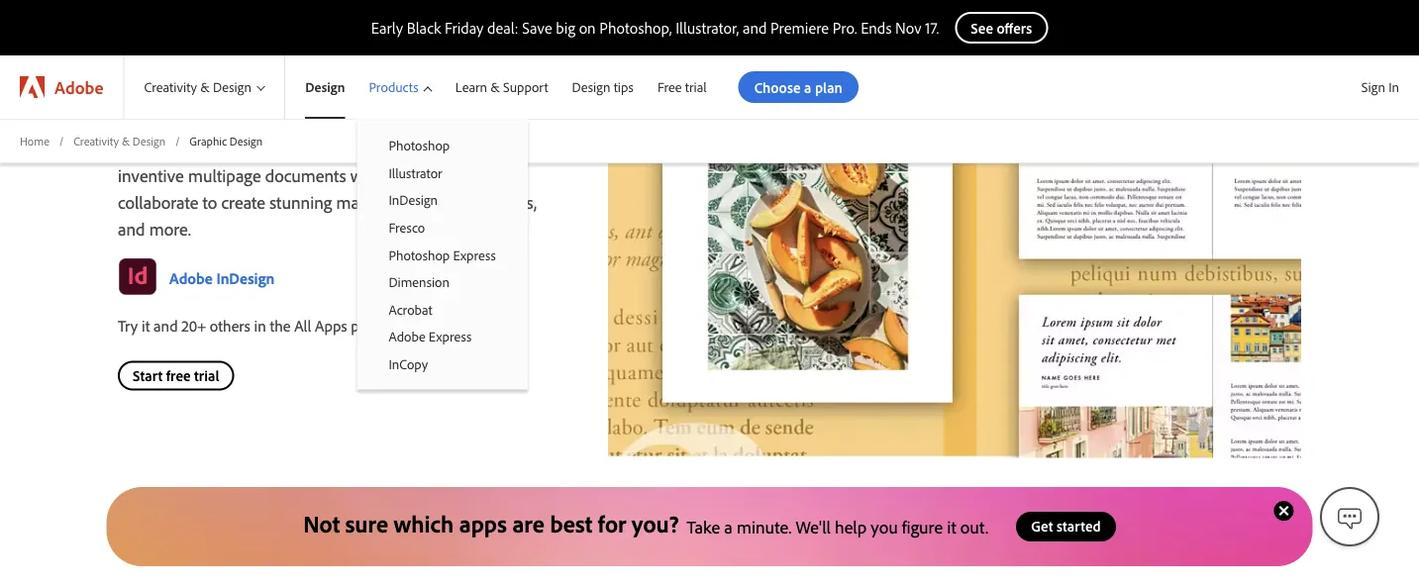 Task type: locate. For each thing, give the bounding box(es) containing it.
photoshop up dimension
[[389, 246, 450, 263]]

learn
[[455, 78, 487, 96]]

0 vertical spatial creativity
[[144, 78, 197, 96]]

& right learn
[[491, 78, 500, 96]]

design up impactful
[[213, 78, 251, 96]]

creativity
[[144, 78, 197, 96], [73, 133, 119, 148]]

for right the best
[[598, 509, 626, 539]]

2 horizontal spatial &
[[491, 78, 500, 96]]

it
[[142, 316, 150, 335], [947, 515, 956, 538]]

express down acrobat link on the bottom of the page
[[429, 328, 472, 345]]

0 horizontal spatial trial
[[194, 366, 219, 385]]

which
[[394, 509, 454, 539]]

1 horizontal spatial trial
[[685, 78, 707, 96]]

indesign up people
[[336, 111, 400, 133]]

with
[[300, 111, 332, 133]]

indesign down text
[[389, 191, 438, 209]]

0 horizontal spatial it
[[142, 316, 150, 335]]

create layouts that aren't played out.
[[118, 3, 496, 93]]

save
[[522, 18, 552, 38]]

0 vertical spatial out.
[[227, 48, 286, 93]]

adobe up incopy
[[389, 328, 425, 345]]

2 photoshop from the top
[[389, 246, 450, 263]]

for left the both
[[404, 111, 424, 133]]

big
[[556, 18, 575, 38]]

& inside learn & support link
[[491, 78, 500, 96]]

and right print
[[504, 111, 531, 133]]

and up reports,
[[431, 164, 459, 186]]

magazines,
[[336, 191, 416, 213]]

0 vertical spatial layouts
[[223, 3, 333, 48]]

that inside the create layouts that aren't played out.
[[341, 3, 401, 48]]

& up impactful
[[200, 78, 210, 96]]

not sure which apps are best for you? take a minute. we'll help you figure it out.
[[303, 509, 989, 539]]

1 vertical spatial creativity & design
[[73, 133, 166, 148]]

adobe link
[[0, 55, 123, 119]]

apps
[[315, 316, 347, 335]]

product icon for adobe indesign image
[[118, 258, 157, 298]]

& inside creativity & design popup button
[[200, 78, 210, 96]]

acrobat link
[[357, 296, 528, 323]]

people
[[317, 137, 367, 160]]

on
[[579, 18, 596, 38]]

0 vertical spatial it
[[142, 316, 150, 335]]

indesign inside design impactful layouts with indesign for both print and digital media that will keep people turning pages. design inventive multipage documents where text and images collaborate to create stunning magazines, reports, ebooks, and more.
[[336, 111, 400, 133]]

pro.
[[833, 18, 857, 38]]

figure
[[902, 515, 943, 538]]

creativity & design
[[144, 78, 251, 96], [73, 133, 166, 148]]

0 vertical spatial trial
[[685, 78, 707, 96]]

0 horizontal spatial out.
[[227, 48, 286, 93]]

17.
[[925, 18, 939, 38]]

0 vertical spatial that
[[341, 3, 401, 48]]

design up the digital
[[118, 111, 167, 133]]

&
[[200, 78, 210, 96], [491, 78, 500, 96], [122, 133, 130, 148]]

help
[[835, 515, 867, 538]]

free trial link
[[646, 55, 719, 119]]

design link
[[285, 55, 357, 119]]

indesign up the try it and 20+ others in the all apps plan.
[[216, 268, 275, 288]]

photoshop link
[[357, 132, 528, 159]]

digital pages created by adobe indesign. image
[[608, 0, 1301, 458]]

stunning
[[270, 191, 332, 213]]

design impactful layouts with indesign for both print and digital media that will keep people turning pages. design inventive multipage documents where text and images collaborate to create stunning magazines, reports, ebooks, and more.
[[118, 111, 537, 240]]

incopy link
[[357, 350, 528, 378]]

indesign link
[[357, 186, 528, 214]]

0 horizontal spatial creativity
[[73, 133, 119, 148]]

sure
[[345, 509, 388, 539]]

it right figure
[[947, 515, 956, 538]]

1 photoshop from the top
[[389, 137, 450, 154]]

1 horizontal spatial that
[[341, 3, 401, 48]]

creativity inside popup button
[[144, 78, 197, 96]]

products
[[369, 78, 418, 96]]

we'll
[[796, 515, 831, 538]]

that
[[341, 3, 401, 48], [216, 137, 244, 160]]

0 vertical spatial creativity & design
[[144, 78, 251, 96]]

0 horizontal spatial that
[[216, 137, 244, 160]]

1 vertical spatial it
[[947, 515, 956, 538]]

1 vertical spatial creativity
[[73, 133, 119, 148]]

free trial
[[657, 78, 707, 96]]

layouts
[[223, 3, 333, 48], [244, 111, 296, 133]]

& for learn & support link
[[491, 78, 500, 96]]

adobe for adobe
[[54, 76, 103, 98]]

1 vertical spatial express
[[429, 328, 472, 345]]

design
[[213, 78, 251, 96], [305, 78, 345, 96], [572, 78, 610, 96], [118, 111, 167, 133], [133, 133, 166, 148], [230, 133, 263, 148], [477, 137, 526, 160]]

1 vertical spatial adobe
[[169, 268, 213, 288]]

express for photoshop express
[[453, 246, 496, 263]]

1 vertical spatial photoshop
[[389, 246, 450, 263]]

ends
[[861, 18, 892, 38]]

creativity & design up impactful
[[144, 78, 251, 96]]

1 vertical spatial that
[[216, 137, 244, 160]]

group
[[357, 119, 528, 390]]

that left black
[[341, 3, 401, 48]]

out. inside the create layouts that aren't played out.
[[227, 48, 286, 93]]

adobe up 20+
[[169, 268, 213, 288]]

adobe express
[[389, 328, 472, 345]]

0 vertical spatial photoshop
[[389, 137, 450, 154]]

pages.
[[427, 137, 472, 160]]

illustrator
[[389, 164, 442, 181]]

reports,
[[420, 191, 476, 213]]

impactful
[[171, 111, 240, 133]]

express down fresco link
[[453, 246, 496, 263]]

start
[[133, 366, 163, 385]]

2 horizontal spatial adobe
[[389, 328, 425, 345]]

design up with
[[305, 78, 345, 96]]

1 vertical spatial out.
[[960, 515, 989, 538]]

will
[[248, 137, 274, 160]]

0 horizontal spatial for
[[404, 111, 424, 133]]

1 horizontal spatial for
[[598, 509, 626, 539]]

adobe
[[54, 76, 103, 98], [169, 268, 213, 288], [389, 328, 425, 345]]

multipage
[[188, 164, 261, 186]]

home
[[20, 133, 49, 148]]

1 horizontal spatial it
[[947, 515, 956, 538]]

photoshop up illustrator
[[389, 137, 450, 154]]

1 horizontal spatial creativity
[[144, 78, 197, 96]]

get started link
[[1016, 512, 1116, 542]]

early
[[371, 18, 403, 38]]

& up inventive
[[122, 133, 130, 148]]

creativity right home in the top left of the page
[[73, 133, 119, 148]]

design tips
[[572, 78, 634, 96]]

photoshop
[[389, 137, 450, 154], [389, 246, 450, 263]]

adobe inside group
[[389, 328, 425, 345]]

out. right figure
[[960, 515, 989, 538]]

1 horizontal spatial out.
[[960, 515, 989, 538]]

0 horizontal spatial adobe
[[54, 76, 103, 98]]

support
[[503, 78, 548, 96]]

layouts up the design link
[[223, 3, 333, 48]]

1 horizontal spatial adobe
[[169, 268, 213, 288]]

and
[[743, 18, 767, 38], [504, 111, 531, 133], [431, 164, 459, 186], [118, 218, 145, 240], [154, 316, 178, 335]]

2 vertical spatial adobe
[[389, 328, 425, 345]]

start free trial link
[[118, 361, 234, 391]]

1 vertical spatial layouts
[[244, 111, 296, 133]]

creativity & design up inventive
[[73, 133, 166, 148]]

design inside popup button
[[213, 78, 251, 96]]

illustrator link
[[357, 159, 528, 186]]

you
[[871, 515, 898, 538]]

adobe up creativity & design link
[[54, 76, 103, 98]]

0 vertical spatial for
[[404, 111, 424, 133]]

keep
[[278, 137, 313, 160]]

it right try
[[142, 316, 150, 335]]

deal:
[[487, 18, 518, 38]]

get started
[[1031, 517, 1101, 536]]

creativity up impactful
[[144, 78, 197, 96]]

that up multipage
[[216, 137, 244, 160]]

design up inventive
[[133, 133, 166, 148]]

photoshop for photoshop express
[[389, 246, 450, 263]]

adobe for adobe indesign
[[169, 268, 213, 288]]

layouts up the "will"
[[244, 111, 296, 133]]

1 horizontal spatial &
[[200, 78, 210, 96]]

0 vertical spatial adobe
[[54, 76, 103, 98]]

more.
[[149, 218, 191, 240]]

1 vertical spatial indesign
[[389, 191, 438, 209]]

for
[[404, 111, 424, 133], [598, 509, 626, 539]]

nov
[[895, 18, 922, 38]]

black
[[407, 18, 441, 38]]

1 vertical spatial for
[[598, 509, 626, 539]]

not
[[303, 509, 340, 539]]

0 vertical spatial indesign
[[336, 111, 400, 133]]

express
[[453, 246, 496, 263], [429, 328, 472, 345]]

0 vertical spatial express
[[453, 246, 496, 263]]

0 horizontal spatial &
[[122, 133, 130, 148]]

out. up impactful
[[227, 48, 286, 93]]



Task type: vqa. For each thing, say whether or not it's contained in the screenshot.
collaborate
yes



Task type: describe. For each thing, give the bounding box(es) containing it.
text
[[400, 164, 427, 186]]

express for adobe express
[[429, 328, 472, 345]]

layouts inside design impactful layouts with indesign for both print and digital media that will keep people turning pages. design inventive multipage documents where text and images collaborate to create stunning magazines, reports, ebooks, and more.
[[244, 111, 296, 133]]

both
[[428, 111, 462, 133]]

create
[[221, 191, 265, 213]]

where
[[350, 164, 396, 186]]

sign
[[1361, 78, 1385, 96]]

are
[[512, 509, 545, 539]]

start free trial
[[133, 366, 219, 385]]

and down the collaborate
[[118, 218, 145, 240]]

& for creativity & design popup button
[[200, 78, 210, 96]]

free
[[657, 78, 682, 96]]

incopy
[[389, 355, 428, 373]]

creativity & design inside popup button
[[144, 78, 251, 96]]

inventive
[[118, 164, 184, 186]]

free
[[166, 366, 191, 385]]

and left the premiere
[[743, 18, 767, 38]]

for inside design impactful layouts with indesign for both print and digital media that will keep people turning pages. design inventive multipage documents where text and images collaborate to create stunning magazines, reports, ebooks, and more.
[[404, 111, 424, 133]]

fresco
[[389, 219, 425, 236]]

creativity & design link
[[73, 133, 166, 149]]

in
[[254, 316, 266, 335]]

1 vertical spatial trial
[[194, 366, 219, 385]]

20+
[[181, 316, 206, 335]]

social media posts made with adobe express. image
[[118, 561, 811, 586]]

premiere
[[771, 18, 829, 38]]

illustrator,
[[676, 18, 739, 38]]

plan.
[[351, 316, 382, 335]]

group containing photoshop
[[357, 119, 528, 390]]

photoshop express link
[[357, 241, 528, 268]]

& inside creativity & design link
[[122, 133, 130, 148]]

graphic design
[[190, 133, 263, 148]]

dimension
[[389, 273, 450, 291]]

adobe indesign
[[169, 268, 275, 288]]

played
[[118, 48, 219, 93]]

print
[[466, 111, 500, 133]]

to
[[203, 191, 217, 213]]

collaborate
[[118, 191, 198, 213]]

tips
[[614, 78, 634, 96]]

out. inside not sure which apps are best for you? take a minute. we'll help you figure it out.
[[960, 515, 989, 538]]

in
[[1389, 78, 1399, 96]]

learn & support link
[[443, 55, 560, 119]]

friday
[[445, 18, 484, 38]]

design up images
[[477, 137, 526, 160]]

photoshop for photoshop
[[389, 137, 450, 154]]

create
[[118, 3, 215, 48]]

layouts inside the create layouts that aren't played out.
[[223, 3, 333, 48]]

try
[[118, 316, 138, 335]]

aren't
[[409, 3, 496, 48]]

design right graphic
[[230, 133, 263, 148]]

get
[[1031, 517, 1053, 536]]

a
[[724, 515, 733, 538]]

acrobat
[[389, 301, 432, 318]]

turning
[[371, 137, 423, 160]]

started
[[1057, 517, 1101, 536]]

early black friday deal: save big on photoshop, illustrator, and premiere pro. ends nov 17.
[[371, 18, 939, 38]]

design tips link
[[560, 55, 646, 119]]

take
[[687, 515, 720, 538]]

creativity & design button
[[124, 55, 284, 119]]

dimension link
[[357, 268, 528, 296]]

all
[[294, 316, 311, 335]]

try it and 20+ others in the all apps plan.
[[118, 316, 382, 335]]

products button
[[357, 55, 443, 119]]

graphic
[[190, 133, 227, 148]]

it inside not sure which apps are best for you? take a minute. we'll help you figure it out.
[[947, 515, 956, 538]]

minute.
[[737, 515, 792, 538]]

home link
[[20, 133, 49, 149]]

photoshop express
[[389, 246, 496, 263]]

design left tips
[[572, 78, 610, 96]]

learn & support
[[455, 78, 548, 96]]

adobe express link
[[357, 323, 528, 350]]

media
[[166, 137, 212, 160]]

adobe for adobe express
[[389, 328, 425, 345]]

sign in button
[[1357, 70, 1403, 104]]

best
[[550, 509, 593, 539]]

2 vertical spatial indesign
[[216, 268, 275, 288]]

and left 20+
[[154, 316, 178, 335]]

that inside design impactful layouts with indesign for both print and digital media that will keep people turning pages. design inventive multipage documents where text and images collaborate to create stunning magazines, reports, ebooks, and more.
[[216, 137, 244, 160]]

adobe indesign link
[[169, 268, 275, 288]]

photoshop,
[[599, 18, 672, 38]]

the
[[270, 316, 291, 335]]

fresco link
[[357, 214, 528, 241]]

sign in
[[1361, 78, 1399, 96]]

you?
[[632, 509, 679, 539]]

images
[[463, 164, 514, 186]]



